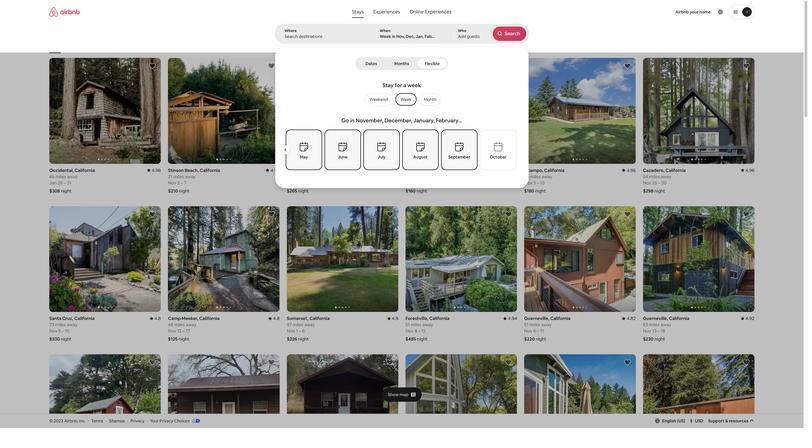 Task type: vqa. For each thing, say whether or not it's contained in the screenshot.


Task type: locate. For each thing, give the bounding box(es) containing it.
4.8 for santa cruz, california 73 miles away nov 5 – 10 $330 night
[[154, 316, 161, 322]]

airbnb your home
[[676, 9, 711, 15]]

nov inside forestville, california 51 miles away nov 8 – 13 $485 night
[[406, 329, 414, 334]]

go in november, december, january, february…
[[342, 117, 462, 124]]

away down meeker,
[[186, 322, 196, 328]]

away up '18'
[[661, 322, 671, 328]]

away down beach,
[[185, 174, 196, 180]]

1 horizontal spatial 6
[[534, 329, 536, 334]]

miles for occidental, california 46 miles away jan 26 – 31 $308 night
[[55, 174, 66, 180]]

1 horizontal spatial 5
[[534, 180, 536, 186]]

august button
[[402, 130, 439, 170]]

13 left '18'
[[652, 329, 657, 334]]

miles for forestville, california 51 miles away nov 8 – 13 $485 night
[[411, 322, 422, 328]]

· left privacy link
[[127, 419, 128, 424]]

away for guerneville, california 51 miles away nov 6 – 11 $220 night
[[541, 322, 552, 328]]

night down 17
[[179, 337, 189, 342]]

miles inside camp meeker, california 48 miles away nov 12 – 17 $125 night
[[174, 322, 185, 328]]

stinson beach, california 21 miles away nov 2 – 7 $210 night
[[168, 168, 220, 194]]

nov inside stinson beach, california 21 miles away nov 2 – 7 $210 night
[[168, 180, 176, 186]]

$ usd
[[690, 419, 704, 424]]

nov inside camp meeker, california 48 miles away nov 12 – 17 $125 night
[[168, 329, 176, 334]]

nov for guerneville, california 51 miles away nov 6 – 11 $220 night
[[524, 329, 533, 334]]

4.96 out of 5 average rating image
[[622, 168, 636, 173], [741, 168, 755, 173]]

miles inside cazadero, california 54 miles away nov 25 – 30 $298 night
[[649, 174, 660, 180]]

california inside occidental, california 46 miles away jan 26 – 31 $308 night
[[74, 168, 95, 173]]

guerneville, inside guerneville, california 53 miles away nov 13 – 18 $230 night
[[643, 316, 668, 322]]

5 inside the acampo, california 55 miles away nov 5 – 10 $180 night
[[534, 180, 536, 186]]

miles right 53
[[649, 322, 660, 328]]

away down forestville,
[[423, 322, 433, 328]]

4.9
[[392, 316, 398, 322]]

nov down 55
[[524, 180, 533, 186]]

– inside forestville, california 51 miles away nov 8 – 13 $485 night
[[418, 329, 421, 334]]

0 horizontal spatial 10
[[65, 329, 70, 334]]

0 horizontal spatial 4.96
[[627, 168, 636, 173]]

13 inside forestville, california 51 miles away nov 8 – 13 $485 night
[[422, 329, 426, 334]]

experiences
[[374, 9, 400, 15], [425, 9, 452, 15]]

miles up 25
[[649, 174, 660, 180]]

cazadero, california 54 miles away nov 25 – 30 $298 night
[[643, 168, 686, 194]]

miles up "8"
[[411, 322, 422, 328]]

1 vertical spatial in
[[350, 117, 355, 124]]

2 4.8 out of 5 average rating image from the left
[[268, 316, 280, 322]]

your
[[150, 419, 159, 424]]

5 up $180
[[534, 180, 536, 186]]

2 4.96 from the left
[[746, 168, 755, 173]]

– right 25
[[658, 180, 661, 186]]

away for somerset, california 97 miles away nov 1 – 6 $226 night
[[304, 322, 315, 328]]

the-
[[398, 44, 405, 49]]

– inside somerset, california 97 miles away nov 1 – 6 $226 night
[[299, 329, 301, 334]]

1 horizontal spatial guerneville,
[[643, 316, 668, 322]]

forestville, california 51 miles away nov 8 – 13 $485 night
[[406, 316, 450, 342]]

6 right 1
[[302, 329, 305, 334]]

4.8 left somerset,
[[273, 316, 280, 322]]

nov down '48'
[[168, 329, 176, 334]]

0 vertical spatial 10
[[540, 180, 545, 186]]

2 4.96 out of 5 average rating image from the left
[[741, 168, 755, 173]]

nov down the 54
[[643, 180, 651, 186]]

week
[[380, 34, 391, 39], [401, 97, 412, 102]]

18
[[661, 329, 665, 334]]

1 horizontal spatial week
[[401, 97, 412, 102]]

0 horizontal spatial week
[[380, 34, 391, 39]]

0 horizontal spatial in
[[350, 117, 355, 124]]

– inside occidental, california 46 miles away jan 26 – 31 $308 night
[[64, 180, 66, 186]]

0 horizontal spatial guerneville,
[[524, 316, 550, 322]]

1 horizontal spatial privacy
[[160, 419, 173, 424]]

1 horizontal spatial 4.8
[[273, 316, 280, 322]]

0 horizontal spatial 6
[[302, 329, 305, 334]]

0 vertical spatial week
[[380, 34, 391, 39]]

add to wishlist: acampo, california image
[[624, 62, 631, 70]]

&
[[726, 419, 729, 424]]

guerneville, inside guerneville, california 51 miles away nov 6 – 11 $220 night
[[524, 316, 550, 322]]

1 vertical spatial 10
[[65, 329, 70, 334]]

miles for cazadero, california 54 miles away nov 25 – 30 $298 night
[[649, 174, 660, 180]]

1 4.8 out of 5 average rating image from the left
[[150, 316, 161, 322]]

nov down 73
[[49, 329, 57, 334]]

night inside occidental, california 46 miles away jan 26 – 31 $308 night
[[61, 188, 71, 194]]

away inside camp meeker, california 48 miles away nov 12 – 17 $125 night
[[186, 322, 196, 328]]

nov for guerneville, california 53 miles away nov 13 – 18 $230 night
[[643, 329, 651, 334]]

4.94 out of 5 average rating image
[[503, 316, 517, 322]]

nov inside somerset, california 97 miles away nov 1 – 6 $226 night
[[287, 329, 295, 334]]

1 4.96 out of 5 average rating image from the left
[[622, 168, 636, 173]]

privacy left your
[[131, 419, 144, 424]]

miles inside forestville, california 51 miles away nov 8 – 13 $485 night
[[411, 322, 422, 328]]

1 horizontal spatial 4.8 out of 5 average rating image
[[268, 316, 280, 322]]

away for forestville, california 51 miles away nov 8 – 13 $485 night
[[423, 322, 433, 328]]

miles inside somerset, california 97 miles away nov 1 – 6 $226 night
[[293, 322, 303, 328]]

california inside cazadero, california 54 miles away nov 25 – 30 $298 night
[[666, 168, 686, 173]]

add to wishlist: cloverdale, california image
[[505, 360, 512, 367]]

month
[[424, 97, 437, 102]]

0 horizontal spatial 51
[[406, 322, 410, 328]]

5 up $330
[[58, 329, 61, 334]]

1
[[296, 329, 298, 334]]

night down "8"
[[417, 337, 428, 342]]

miles inside the santa cruz, california 73 miles away nov 5 – 10 $330 night
[[55, 322, 66, 328]]

cazadero,
[[643, 168, 665, 173]]

0 horizontal spatial 4.8
[[154, 316, 161, 322]]

away down somerset,
[[304, 322, 315, 328]]

0 horizontal spatial add to wishlist: guerneville, california image
[[624, 211, 631, 218]]

– for guerneville, california 51 miles away nov 6 – 11 $220 night
[[537, 329, 539, 334]]

in left nov,
[[392, 34, 396, 39]]

in inside when week in nov, dec, jan, feb…
[[392, 34, 396, 39]]

away inside cazadero, california 54 miles away nov 25 – 30 $298 night
[[661, 174, 672, 180]]

54
[[643, 174, 648, 180]]

night inside stinson beach, california 21 miles away nov 2 – 7 $210 night
[[179, 188, 189, 194]]

51 down forestville,
[[406, 322, 410, 328]]

add to wishlist: guerneville, california image
[[624, 211, 631, 218], [743, 211, 750, 218]]

·
[[88, 419, 89, 424], [106, 419, 107, 424], [127, 419, 128, 424], [147, 419, 148, 424]]

miles up 26
[[55, 174, 66, 180]]

feb…
[[425, 34, 435, 39]]

guerneville, up 53
[[643, 316, 668, 322]]

1 horizontal spatial 51
[[524, 322, 529, 328]]

10 inside the santa cruz, california 73 miles away nov 5 – 10 $330 night
[[65, 329, 70, 334]]

miles for guerneville, california 53 miles away nov 13 – 18 $230 night
[[649, 322, 660, 328]]

1 guerneville, from the left
[[524, 316, 550, 322]]

1 vertical spatial week
[[401, 97, 412, 102]]

1 4.96 from the left
[[627, 168, 636, 173]]

$
[[690, 419, 693, 424]]

california inside forestville, california 51 miles away nov 8 – 13 $485 night
[[429, 316, 450, 322]]

miles down santa
[[55, 322, 66, 328]]

2 guerneville, from the left
[[643, 316, 668, 322]]

– for guerneville, california 53 miles away nov 13 – 18 $230 night
[[658, 329, 660, 334]]

©
[[49, 419, 53, 424]]

2 privacy from the left
[[160, 419, 173, 424]]

privacy
[[131, 419, 144, 424], [160, 419, 173, 424]]

away inside somerset, california 97 miles away nov 1 – 6 $226 night
[[304, 322, 315, 328]]

– right 1
[[299, 329, 301, 334]]

1 13 from the left
[[422, 329, 426, 334]]

30
[[662, 180, 667, 186]]

night
[[61, 188, 71, 194], [179, 188, 189, 194], [417, 188, 427, 194], [535, 188, 546, 194], [298, 188, 309, 194], [655, 188, 665, 194], [61, 337, 71, 342], [179, 337, 189, 342], [417, 337, 428, 342], [536, 337, 547, 342], [298, 337, 309, 342], [655, 337, 665, 342]]

week inside when week in nov, dec, jan, feb…
[[380, 34, 391, 39]]

miles inside guerneville, california 51 miles away nov 6 – 11 $220 night
[[530, 322, 540, 328]]

51 for guerneville, california
[[524, 322, 529, 328]]

1 6 from the left
[[534, 329, 536, 334]]

january,
[[414, 117, 435, 124]]

– inside guerneville, california 51 miles away nov 6 – 11 $220 night
[[537, 329, 539, 334]]

nov inside guerneville, california 51 miles away nov 6 – 11 $220 night
[[524, 329, 533, 334]]

miles up 11
[[530, 322, 540, 328]]

5 inside the santa cruz, california 73 miles away nov 5 – 10 $330 night
[[58, 329, 61, 334]]

$330
[[49, 337, 60, 342]]

week down when
[[380, 34, 391, 39]]

night inside cazadero, california 54 miles away nov 25 – 30 $298 night
[[655, 188, 665, 194]]

tab list containing dates
[[357, 57, 447, 70]]

nov left 1
[[287, 329, 295, 334]]

somerset, california 97 miles away nov 1 – 6 $226 night
[[287, 316, 330, 342]]

2 add to wishlist: guerneville, california image from the left
[[743, 211, 750, 218]]

miles inside occidental, california 46 miles away jan 26 – 31 $308 night
[[55, 174, 66, 180]]

tab list
[[357, 57, 447, 70]]

jan,
[[416, 34, 424, 39]]

night down 31
[[61, 188, 71, 194]]

1 horizontal spatial 4.96
[[746, 168, 755, 173]]

4.96 for acampo, california 55 miles away nov 5 – 10 $180 night
[[627, 168, 636, 173]]

1 vertical spatial 5
[[58, 329, 61, 334]]

1 horizontal spatial 10
[[540, 180, 545, 186]]

– right "8"
[[418, 329, 421, 334]]

profile element
[[462, 0, 755, 24]]

may
[[300, 155, 308, 160]]

night inside the santa cruz, california 73 miles away nov 5 – 10 $330 night
[[61, 337, 71, 342]]

support & resources
[[709, 419, 749, 424]]

0 horizontal spatial 4.8 out of 5 average rating image
[[150, 316, 161, 322]]

5
[[534, 180, 536, 186], [58, 329, 61, 334]]

– inside the acampo, california 55 miles away nov 5 – 10 $180 night
[[537, 180, 539, 186]]

add
[[458, 34, 466, 39]]

3 · from the left
[[127, 419, 128, 424]]

in
[[392, 34, 396, 39], [350, 117, 355, 124]]

Where field
[[285, 34, 363, 39]]

guerneville,
[[524, 316, 550, 322], [643, 316, 668, 322]]

night right $226
[[298, 337, 309, 342]]

july button
[[364, 130, 400, 170]]

0 vertical spatial in
[[392, 34, 396, 39]]

· left your
[[147, 419, 148, 424]]

away down acampo,
[[542, 174, 553, 180]]

0 horizontal spatial privacy
[[131, 419, 144, 424]]

2 13 from the left
[[652, 329, 657, 334]]

night down 7
[[179, 188, 189, 194]]

nov inside cazadero, california 54 miles away nov 25 – 30 $298 night
[[643, 180, 651, 186]]

week down a
[[401, 97, 412, 102]]

guerneville, up 11
[[524, 316, 550, 322]]

homes
[[343, 44, 355, 49]]

2 51 from the left
[[524, 322, 529, 328]]

night right $180
[[535, 188, 546, 194]]

stays tab panel
[[275, 24, 529, 188]]

– for forestville, california 51 miles away nov 8 – 13 $485 night
[[418, 329, 421, 334]]

add to wishlist: guerneville, california image for 4.92
[[743, 211, 750, 218]]

(us)
[[677, 419, 686, 424]]

add to wishlist: santa cruz, california image
[[149, 211, 156, 218]]

– inside cazadero, california 54 miles away nov 25 – 30 $298 night
[[658, 180, 661, 186]]

0 horizontal spatial 5
[[58, 329, 61, 334]]

cobb, california
[[406, 168, 440, 173]]

airbnb,
[[64, 419, 78, 424]]

group
[[49, 30, 652, 53], [49, 58, 161, 164], [168, 58, 391, 164], [287, 58, 510, 164], [406, 58, 517, 164], [524, 58, 636, 164], [643, 58, 809, 164], [362, 93, 442, 106], [49, 207, 161, 313], [168, 207, 280, 313], [287, 207, 510, 313], [406, 207, 629, 313], [524, 207, 748, 313], [643, 207, 755, 313], [49, 355, 161, 429], [168, 355, 280, 429], [287, 355, 398, 429], [406, 355, 517, 429], [524, 355, 748, 429], [643, 355, 755, 429]]

miles inside guerneville, california 53 miles away nov 13 – 18 $230 night
[[649, 322, 660, 328]]

september button
[[441, 130, 478, 170]]

group containing weekend
[[362, 93, 442, 106]]

17
[[186, 329, 190, 334]]

go
[[342, 117, 349, 124]]

add to wishlist: guerneville, california image for 4.82
[[624, 211, 631, 218]]

away down "cruz,"
[[67, 322, 77, 328]]

night down 30
[[655, 188, 665, 194]]

– left 17
[[183, 329, 185, 334]]

national parks
[[508, 44, 532, 49]]

english (us)
[[663, 419, 686, 424]]

51 up $220
[[524, 322, 529, 328]]

away up 30
[[661, 174, 672, 180]]

4.96
[[627, 168, 636, 173], [746, 168, 755, 173]]

– for acampo, california 55 miles away nov 5 – 10 $180 night
[[537, 180, 539, 186]]

4.8 out of 5 average rating image left camp
[[150, 316, 161, 322]]

1 4.8 from the left
[[154, 316, 161, 322]]

– left 31
[[64, 180, 66, 186]]

1 add to wishlist: guerneville, california image from the left
[[624, 211, 631, 218]]

forestville,
[[406, 316, 428, 322]]

miles down acampo,
[[530, 174, 541, 180]]

51 for forestville, california
[[406, 322, 410, 328]]

play
[[314, 44, 321, 49]]

13 inside guerneville, california 53 miles away nov 13 – 18 $230 night
[[652, 329, 657, 334]]

6 left 11
[[534, 329, 536, 334]]

4.96 out of 5 average rating image for cazadero, california 54 miles away nov 25 – 30 $298 night
[[741, 168, 755, 173]]

0 horizontal spatial experiences
[[374, 9, 400, 15]]

4.98
[[152, 168, 161, 173]]

garden valley, california
[[287, 168, 338, 173]]

night down '18'
[[655, 337, 665, 342]]

– down acampo,
[[537, 180, 539, 186]]

away inside the acampo, california 55 miles away nov 5 – 10 $180 night
[[542, 174, 553, 180]]

away inside guerneville, california 51 miles away nov 6 – 11 $220 night
[[541, 322, 552, 328]]

nov left 2
[[168, 180, 176, 186]]

2 6 from the left
[[302, 329, 305, 334]]

away up 11
[[541, 322, 552, 328]]

4.8 left camp
[[154, 316, 161, 322]]

tab list inside stays tab panel
[[357, 57, 447, 70]]

2 experiences from the left
[[425, 9, 452, 15]]

4.82 out of 5 average rating image
[[622, 316, 636, 322]]

2
[[177, 180, 180, 186]]

add to wishlist: los gatos, california image
[[624, 360, 631, 367]]

experiences right online
[[425, 9, 452, 15]]

add to wishlist: tomales, california image
[[149, 360, 156, 367]]

1 horizontal spatial experiences
[[425, 9, 452, 15]]

when
[[380, 28, 391, 33]]

None search field
[[275, 0, 529, 188]]

4.9 out of 5 average rating image
[[387, 316, 398, 322]]

1 experiences from the left
[[374, 9, 400, 15]]

0 horizontal spatial 13
[[422, 329, 426, 334]]

1 horizontal spatial 4.96 out of 5 average rating image
[[741, 168, 755, 173]]

show map button
[[382, 388, 422, 402]]

10 down "cruz,"
[[65, 329, 70, 334]]

miles up 2
[[173, 174, 184, 180]]

4.8 out of 5 average rating image
[[150, 316, 161, 322], [268, 316, 280, 322]]

add to wishlist: cazadero, california image
[[743, 62, 750, 70]]

nov,
[[397, 34, 405, 39]]

sitemap link
[[109, 419, 125, 424]]

nov left "8"
[[406, 329, 414, 334]]

4.8 out of 5 average rating image left somerset,
[[268, 316, 280, 322]]

4.99 out of 5 average rating image
[[266, 168, 280, 173]]

– inside guerneville, california 53 miles away nov 13 – 18 $230 night
[[658, 329, 660, 334]]

experiences up when
[[374, 9, 400, 15]]

night right $330
[[61, 337, 71, 342]]

– left '18'
[[658, 329, 660, 334]]

away up 31
[[67, 174, 78, 180]]

· right "inc."
[[88, 419, 89, 424]]

privacy right your
[[160, 419, 173, 424]]

september
[[448, 155, 471, 160]]

away for occidental, california 46 miles away jan 26 – 31 $308 night
[[67, 174, 78, 180]]

1 horizontal spatial 13
[[652, 329, 657, 334]]

online
[[410, 9, 424, 15]]

miles down somerset,
[[293, 322, 303, 328]]

4.8 out of 5 average rating image for camp meeker, california 48 miles away nov 12 – 17 $125 night
[[268, 316, 280, 322]]

73
[[49, 322, 54, 328]]

13 right "8"
[[422, 329, 426, 334]]

nov inside the acampo, california 55 miles away nov 5 – 10 $180 night
[[524, 180, 533, 186]]

– for somerset, california 97 miles away nov 1 – 6 $226 night
[[299, 329, 301, 334]]

4.88 out of 5 average rating image
[[503, 168, 517, 173]]

0 horizontal spatial 4.96 out of 5 average rating image
[[622, 168, 636, 173]]

10 down acampo,
[[540, 180, 545, 186]]

nov up $220
[[524, 329, 533, 334]]

miles
[[55, 174, 66, 180], [173, 174, 184, 180], [530, 174, 541, 180], [649, 174, 660, 180], [55, 322, 66, 328], [174, 322, 185, 328], [411, 322, 422, 328], [530, 322, 540, 328], [293, 322, 303, 328], [649, 322, 660, 328]]

0 vertical spatial 5
[[534, 180, 536, 186]]

1 horizontal spatial in
[[392, 34, 396, 39]]

miles inside the acampo, california 55 miles away nov 5 – 10 $180 night
[[530, 174, 541, 180]]

– down "cruz,"
[[62, 329, 64, 334]]

53
[[643, 322, 648, 328]]

guerneville, for 53
[[643, 316, 668, 322]]

nov down 53
[[643, 329, 651, 334]]

miles up the 12
[[174, 322, 185, 328]]

– left 11
[[537, 329, 539, 334]]

· right terms
[[106, 419, 107, 424]]

2 4.8 from the left
[[273, 316, 280, 322]]

night inside guerneville, california 53 miles away nov 13 – 18 $230 night
[[655, 337, 665, 342]]

2023
[[54, 419, 63, 424]]

away inside forestville, california 51 miles away nov 8 – 13 $485 night
[[423, 322, 433, 328]]

night down 11
[[536, 337, 547, 342]]

51 inside forestville, california 51 miles away nov 8 – 13 $485 night
[[406, 322, 410, 328]]

where
[[285, 28, 297, 33]]

51 inside guerneville, california 51 miles away nov 6 – 11 $220 night
[[524, 322, 529, 328]]

away inside occidental, california 46 miles away jan 26 – 31 $308 night
[[67, 174, 78, 180]]

in right go
[[350, 117, 355, 124]]

1 horizontal spatial add to wishlist: guerneville, california image
[[743, 211, 750, 218]]

– left 7
[[181, 180, 183, 186]]

for
[[395, 82, 402, 89]]

nov inside guerneville, california 53 miles away nov 13 – 18 $230 night
[[643, 329, 651, 334]]

away inside guerneville, california 53 miles away nov 13 – 18 $230 night
[[661, 322, 671, 328]]

nov for cazadero, california 54 miles away nov 25 – 30 $298 night
[[643, 180, 651, 186]]

miles for somerset, california 97 miles away nov 1 – 6 $226 night
[[293, 322, 303, 328]]

august
[[414, 155, 428, 160]]

1 51 from the left
[[406, 322, 410, 328]]

dates
[[366, 61, 377, 66]]



Task type: describe. For each thing, give the bounding box(es) containing it.
what can we help you find? tab list
[[347, 6, 405, 18]]

7
[[184, 180, 186, 186]]

– inside the santa cruz, california 73 miles away nov 5 – 10 $330 night
[[62, 329, 64, 334]]

miles for acampo, california 55 miles away nov 5 – 10 $180 night
[[530, 174, 541, 180]]

map
[[400, 392, 409, 398]]

amazing
[[421, 44, 436, 49]]

terms
[[91, 419, 103, 424]]

when week in nov, dec, jan, feb…
[[380, 28, 435, 39]]

$265
[[287, 188, 297, 194]]

night inside guerneville, california 51 miles away nov 6 – 11 $220 night
[[536, 337, 547, 342]]

1 · from the left
[[88, 419, 89, 424]]

nov for somerset, california 97 miles away nov 1 – 6 $226 night
[[287, 329, 295, 334]]

occidental, california 46 miles away jan 26 – 31 $308 night
[[49, 168, 95, 194]]

© 2023 airbnb, inc. ·
[[49, 419, 89, 424]]

nov inside the santa cruz, california 73 miles away nov 5 – 10 $330 night
[[49, 329, 57, 334]]

add to wishlist: valley springs, california image
[[268, 360, 275, 367]]

garden
[[287, 168, 303, 173]]

english (us) button
[[655, 419, 686, 424]]

sitemap
[[109, 419, 125, 424]]

night inside somerset, california 97 miles away nov 1 – 6 $226 night
[[298, 337, 309, 342]]

4.92 out of 5 average rating image
[[741, 316, 755, 322]]

california inside camp meeker, california 48 miles away nov 12 – 17 $125 night
[[199, 316, 220, 322]]

june button
[[325, 130, 361, 170]]

support
[[709, 419, 725, 424]]

2 · from the left
[[106, 419, 107, 424]]

– for cazadero, california 54 miles away nov 25 – 30 $298 night
[[658, 180, 661, 186]]

4.89
[[389, 168, 398, 173]]

flexible
[[425, 61, 440, 66]]

usd
[[695, 419, 704, 424]]

choices
[[174, 419, 190, 424]]

away for cazadero, california 54 miles away nov 25 – 30 $298 night
[[661, 174, 672, 180]]

valley,
[[304, 168, 317, 173]]

february…
[[436, 117, 462, 124]]

26
[[58, 180, 63, 186]]

25
[[652, 180, 657, 186]]

show
[[388, 392, 399, 398]]

grid
[[405, 44, 411, 49]]

who add guests
[[458, 28, 480, 39]]

4 · from the left
[[147, 419, 148, 424]]

show map
[[388, 392, 409, 398]]

miles inside stinson beach, california 21 miles away nov 2 – 7 $210 night
[[173, 174, 184, 180]]

guests
[[467, 34, 480, 39]]

california inside guerneville, california 51 miles away nov 6 – 11 $220 night
[[550, 316, 571, 322]]

may button
[[286, 130, 322, 170]]

tiny
[[336, 44, 343, 49]]

your privacy choices link
[[150, 419, 200, 425]]

airbnb
[[676, 9, 689, 15]]

add to wishlist: occidental, california image
[[149, 62, 156, 70]]

4.92
[[746, 316, 755, 322]]

terms link
[[91, 419, 103, 424]]

flexible button
[[418, 58, 447, 69]]

stay for a week group
[[305, 80, 499, 115]]

december,
[[385, 117, 413, 124]]

$226
[[287, 337, 297, 342]]

away for acampo, california 55 miles away nov 5 – 10 $180 night
[[542, 174, 553, 180]]

night inside forestville, california 51 miles away nov 8 – 13 $485 night
[[417, 337, 428, 342]]

group inside the stay for a week group
[[362, 93, 442, 106]]

6 inside somerset, california 97 miles away nov 1 – 6 $226 night
[[302, 329, 305, 334]]

privacy link
[[131, 419, 144, 424]]

group containing off-the-grid
[[49, 30, 652, 53]]

away inside stinson beach, california 21 miles away nov 2 – 7 $210 night
[[185, 174, 196, 180]]

week inside group
[[401, 97, 412, 102]]

november,
[[356, 117, 384, 124]]

online experiences
[[410, 9, 452, 15]]

inc.
[[79, 419, 86, 424]]

– inside camp meeker, california 48 miles away nov 12 – 17 $125 night
[[183, 329, 185, 334]]

away inside the santa cruz, california 73 miles away nov 5 – 10 $330 night
[[67, 322, 77, 328]]

jan
[[49, 180, 57, 186]]

stinson
[[168, 168, 184, 173]]

dates button
[[357, 58, 386, 69]]

resources
[[729, 419, 749, 424]]

airbnb your home link
[[672, 6, 715, 18]]

4.98 out of 5 average rating image
[[147, 168, 161, 173]]

add to wishlist: somerset, california image
[[386, 211, 394, 218]]

4.89 out of 5 average rating image
[[385, 168, 398, 173]]

away for guerneville, california 53 miles away nov 13 – 18 $230 night
[[661, 322, 671, 328]]

add to wishlist: camp meeker, california image
[[268, 211, 275, 218]]

12
[[177, 329, 182, 334]]

beach,
[[185, 168, 199, 173]]

4.8 out of 5 average rating image for santa cruz, california 73 miles away nov 5 – 10 $330 night
[[150, 316, 161, 322]]

– for occidental, california 46 miles away jan 26 – 31 $308 night
[[64, 180, 66, 186]]

california inside stinson beach, california 21 miles away nov 2 – 7 $210 night
[[200, 168, 220, 173]]

night right $160
[[417, 188, 427, 194]]

vineyards
[[482, 44, 499, 49]]

add to wishlist: garden valley, california image
[[386, 62, 394, 70]]

acampo, california 55 miles away nov 5 – 10 $180 night
[[524, 168, 565, 194]]

california inside somerset, california 97 miles away nov 1 – 6 $226 night
[[309, 316, 330, 322]]

santa
[[49, 316, 61, 322]]

$298
[[643, 188, 654, 194]]

$265 night
[[287, 188, 309, 194]]

california inside guerneville, california 53 miles away nov 13 – 18 $230 night
[[669, 316, 690, 322]]

night inside the acampo, california 55 miles away nov 5 – 10 $180 night
[[535, 188, 546, 194]]

night inside camp meeker, california 48 miles away nov 12 – 17 $125 night
[[179, 337, 189, 342]]

$125
[[168, 337, 178, 342]]

support & resources button
[[709, 419, 755, 424]]

guerneville, california 53 miles away nov 13 – 18 $230 night
[[643, 316, 690, 342]]

21
[[168, 174, 172, 180]]

california inside the acampo, california 55 miles away nov 5 – 10 $180 night
[[544, 168, 565, 173]]

months button
[[388, 58, 417, 69]]

privacy inside your privacy choices link
[[160, 419, 173, 424]]

somerset,
[[287, 316, 308, 322]]

night right the $265
[[298, 188, 309, 194]]

4.82
[[627, 316, 636, 322]]

4.94
[[508, 316, 517, 322]]

your
[[690, 9, 699, 15]]

in inside group
[[350, 117, 355, 124]]

6 inside guerneville, california 51 miles away nov 6 – 11 $220 night
[[534, 329, 536, 334]]

4.96 for cazadero, california 54 miles away nov 25 – 30 $298 night
[[746, 168, 755, 173]]

skiing
[[368, 44, 378, 49]]

meeker,
[[182, 316, 198, 322]]

santa cruz, california 73 miles away nov 5 – 10 $330 night
[[49, 316, 94, 342]]

california inside the santa cruz, california 73 miles away nov 5 – 10 $330 night
[[74, 316, 94, 322]]

july
[[378, 155, 386, 160]]

add to wishlist: valley springs, california image
[[386, 360, 394, 367]]

occidental,
[[49, 168, 73, 173]]

off-
[[391, 44, 398, 49]]

4.96 out of 5 average rating image for acampo, california 55 miles away nov 5 – 10 $180 night
[[622, 168, 636, 173]]

$485
[[406, 337, 416, 342]]

weekend
[[370, 97, 388, 102]]

guerneville, california 51 miles away nov 6 – 11 $220 night
[[524, 316, 571, 342]]

4.8 for camp meeker, california 48 miles away nov 12 – 17 $125 night
[[273, 316, 280, 322]]

your privacy choices
[[150, 419, 190, 424]]

nov for forestville, california 51 miles away nov 8 – 13 $485 night
[[406, 329, 414, 334]]

go in november, december, january, february… group
[[281, 115, 519, 181]]

10 inside the acampo, california 55 miles away nov 5 – 10 $180 night
[[540, 180, 545, 186]]

nov for acampo, california 55 miles away nov 5 – 10 $180 night
[[524, 180, 533, 186]]

none search field containing stay for a week
[[275, 0, 529, 188]]

add to wishlist: forestville, california image
[[505, 211, 512, 218]]

tiny homes
[[336, 44, 355, 49]]

miles for guerneville, california 51 miles away nov 6 – 11 $220 night
[[530, 322, 540, 328]]

amazing pools
[[421, 44, 446, 49]]

add to wishlist: stinson beach, california image
[[268, 62, 275, 70]]

31
[[67, 180, 71, 186]]

add to wishlist: watsonville, california image
[[743, 360, 750, 367]]

experiences inside button
[[374, 9, 400, 15]]

week
[[408, 82, 421, 89]]

guerneville, for 51
[[524, 316, 550, 322]]

1 privacy from the left
[[131, 419, 144, 424]]

camp meeker, california 48 miles away nov 12 – 17 $125 night
[[168, 316, 220, 342]]

8
[[415, 329, 417, 334]]

stay
[[383, 82, 394, 89]]

$210
[[168, 188, 178, 194]]

cruz,
[[62, 316, 73, 322]]

– inside stinson beach, california 21 miles away nov 2 – 7 $210 night
[[181, 180, 183, 186]]

$230
[[643, 337, 654, 342]]

$160 night
[[406, 188, 427, 194]]



